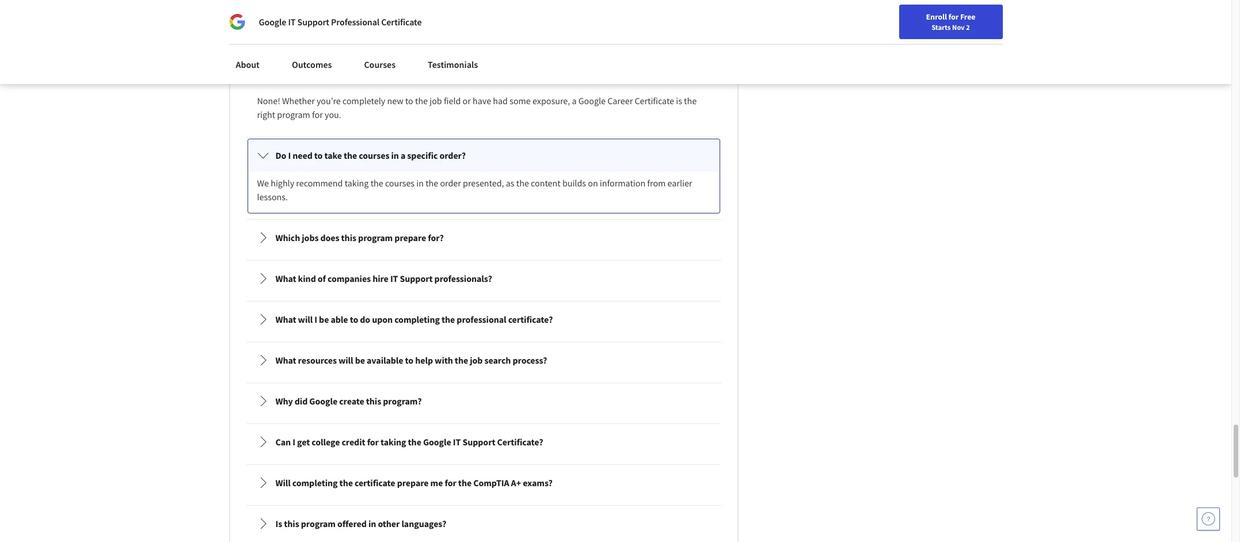 Task type: vqa. For each thing, say whether or not it's contained in the screenshot.
1 to the middle
no



Task type: describe. For each thing, give the bounding box(es) containing it.
your
[[928, 13, 944, 24]]

i for get
[[293, 437, 295, 448]]

will completing the certificate prepare me for the comptia a+ exams? button
[[248, 467, 720, 499]]

is this program offered in other languages?
[[276, 518, 446, 530]]

available
[[367, 355, 403, 366]]

to for available
[[405, 355, 413, 366]]

order?
[[440, 150, 466, 161]]

able
[[331, 314, 348, 325]]

what resources will be available to help with the job search process?
[[276, 355, 547, 366]]

help
[[415, 355, 433, 366]]

courses inside the we highly recommend taking the courses in the order presented, as the content builds on information from earlier lessons.
[[385, 177, 415, 189]]

take
[[324, 150, 342, 161]]

order
[[440, 177, 461, 189]]

the inside "dropdown button"
[[344, 150, 357, 161]]

knowledge
[[348, 67, 392, 79]]

specific
[[407, 150, 438, 161]]

why
[[276, 396, 293, 407]]

what background knowledge is necessary? button
[[248, 57, 720, 89]]

hire
[[373, 273, 389, 285]]

about link
[[229, 52, 267, 77]]

the inside dropdown button
[[442, 314, 455, 325]]

new
[[387, 95, 403, 107]]

does
[[320, 232, 339, 244]]

a inside none! whether you're completely new to the job field or have had some exposure, a google career certificate is the right program for you.
[[572, 95, 577, 107]]

get
[[297, 437, 310, 448]]

what will i be able to do upon completing the professional certificate? button
[[248, 304, 720, 336]]

what for what background knowledge is necessary?
[[276, 67, 296, 79]]

search
[[485, 355, 511, 366]]

courses inside "dropdown button"
[[359, 150, 389, 161]]

outcomes
[[292, 59, 332, 70]]

you.
[[325, 109, 341, 120]]

college
[[312, 437, 340, 448]]

find
[[912, 13, 927, 24]]

2 vertical spatial program
[[301, 518, 336, 530]]

courses link
[[357, 52, 403, 77]]

find your new career
[[912, 13, 984, 24]]

program?
[[383, 396, 422, 407]]

can i get college credit for taking the google it support certificate?
[[276, 437, 543, 448]]

information
[[600, 177, 646, 189]]

why did google create this program? button
[[248, 385, 720, 418]]

do i need to take the courses in a specific order? button
[[248, 139, 720, 172]]

in inside 'is this program offered in other languages?' dropdown button
[[368, 518, 376, 530]]

with
[[435, 355, 453, 366]]

me
[[430, 477, 443, 489]]

0 horizontal spatial certificate
[[381, 16, 422, 28]]

highly
[[271, 177, 294, 189]]

do
[[360, 314, 370, 325]]

did
[[295, 396, 308, 407]]

need
[[293, 150, 313, 161]]

earlier
[[668, 177, 692, 189]]

from
[[647, 177, 666, 189]]

i for need
[[288, 150, 291, 161]]

some
[[510, 95, 531, 107]]

resources
[[298, 355, 337, 366]]

to inside "dropdown button"
[[314, 150, 323, 161]]

professional
[[457, 314, 506, 325]]

on
[[588, 177, 598, 189]]

program inside none! whether you're completely new to the job field or have had some exposure, a google career certificate is the right program for you.
[[277, 109, 310, 120]]

help center image
[[1202, 512, 1216, 526]]

languages?
[[402, 518, 446, 530]]

process?
[[513, 355, 547, 366]]

right
[[257, 109, 275, 120]]

why did google create this program?
[[276, 396, 422, 407]]

this inside which jobs does this program prepare for? dropdown button
[[341, 232, 356, 244]]

google it support professional certificate
[[259, 16, 422, 28]]

certificate?
[[508, 314, 553, 325]]

enroll
[[926, 12, 947, 22]]

of
[[318, 273, 326, 285]]

will inside dropdown button
[[339, 355, 353, 366]]

necessary?
[[402, 67, 446, 79]]

google inside none! whether you're completely new to the job field or have had some exposure, a google career certificate is the right program for you.
[[578, 95, 606, 107]]

which jobs does this program prepare for? button
[[248, 222, 720, 254]]

jobs
[[302, 232, 319, 244]]

2
[[966, 22, 970, 32]]

it inside dropdown button
[[453, 437, 461, 448]]

professional
[[331, 16, 380, 28]]

for right 'me'
[[445, 477, 456, 489]]

this inside 'is this program offered in other languages?' dropdown button
[[284, 518, 299, 530]]

field
[[444, 95, 461, 107]]

this inside why did google create this program? dropdown button
[[366, 396, 381, 407]]

to for able
[[350, 314, 358, 325]]

exams?
[[523, 477, 553, 489]]

1 vertical spatial program
[[358, 232, 393, 244]]

background
[[298, 67, 346, 79]]

or
[[463, 95, 471, 107]]

english button
[[990, 0, 1059, 37]]

in inside do i need to take the courses in a specific order? "dropdown button"
[[391, 150, 399, 161]]

do
[[276, 150, 286, 161]]

career inside find your new career link
[[962, 13, 984, 24]]

had
[[493, 95, 508, 107]]

enroll for free starts nov 2
[[926, 12, 976, 32]]

other
[[378, 518, 400, 530]]

what will i be able to do upon completing the professional certificate?
[[276, 314, 553, 325]]

you're
[[317, 95, 341, 107]]

what kind of companies hire it support professionals? button
[[248, 263, 720, 295]]

what for what kind of companies hire it support professionals?
[[276, 273, 296, 285]]

in inside the we highly recommend taking the courses in the order presented, as the content builds on information from earlier lessons.
[[416, 177, 424, 189]]

will completing the certificate prepare me for the comptia a+ exams?
[[276, 477, 553, 489]]

1 vertical spatial prepare
[[397, 477, 429, 489]]

certificate?
[[497, 437, 543, 448]]



Task type: locate. For each thing, give the bounding box(es) containing it.
credit
[[342, 437, 365, 448]]

it right hire
[[390, 273, 398, 285]]

for inside enroll for free starts nov 2
[[949, 12, 959, 22]]

in
[[391, 150, 399, 161], [416, 177, 424, 189], [368, 518, 376, 530]]

0 vertical spatial is
[[394, 67, 400, 79]]

0 vertical spatial i
[[288, 150, 291, 161]]

will left able
[[298, 314, 313, 325]]

completing right 'will' in the left bottom of the page
[[292, 477, 338, 489]]

1 horizontal spatial is
[[676, 95, 682, 107]]

be inside dropdown button
[[319, 314, 329, 325]]

1 vertical spatial taking
[[381, 437, 406, 448]]

2 horizontal spatial support
[[463, 437, 495, 448]]

what resources will be available to help with the job search process? button
[[248, 344, 720, 377]]

what left able
[[276, 314, 296, 325]]

courses
[[364, 59, 396, 70]]

be
[[319, 314, 329, 325], [355, 355, 365, 366]]

0 horizontal spatial it
[[288, 16, 296, 28]]

google
[[259, 16, 286, 28], [578, 95, 606, 107], [309, 396, 337, 407], [423, 437, 451, 448]]

for inside none! whether you're completely new to the job field or have had some exposure, a google career certificate is the right program for you.
[[312, 109, 323, 120]]

2 horizontal spatial i
[[315, 314, 317, 325]]

0 horizontal spatial this
[[284, 518, 299, 530]]

be left available
[[355, 355, 365, 366]]

2 vertical spatial i
[[293, 437, 295, 448]]

support left professional
[[297, 16, 329, 28]]

1 vertical spatial courses
[[385, 177, 415, 189]]

in left specific at left top
[[391, 150, 399, 161]]

1 horizontal spatial job
[[470, 355, 483, 366]]

google right exposure,
[[578, 95, 606, 107]]

what
[[276, 67, 296, 79], [276, 273, 296, 285], [276, 314, 296, 325], [276, 355, 296, 366]]

is this program offered in other languages? button
[[248, 508, 720, 540]]

starts
[[932, 22, 951, 32]]

2 vertical spatial in
[[368, 518, 376, 530]]

2 horizontal spatial in
[[416, 177, 424, 189]]

is
[[394, 67, 400, 79], [676, 95, 682, 107]]

job left field
[[430, 95, 442, 107]]

the
[[415, 95, 428, 107], [684, 95, 697, 107], [344, 150, 357, 161], [371, 177, 383, 189], [426, 177, 438, 189], [516, 177, 529, 189], [442, 314, 455, 325], [455, 355, 468, 366], [408, 437, 421, 448], [339, 477, 353, 489], [458, 477, 472, 489]]

presented,
[[463, 177, 504, 189]]

what up whether
[[276, 67, 296, 79]]

0 vertical spatial prepare
[[395, 232, 426, 244]]

opens in a new tab image
[[359, 397, 368, 407]]

be inside dropdown button
[[355, 355, 365, 366]]

for up nov
[[949, 12, 959, 22]]

this right does
[[341, 232, 356, 244]]

about
[[236, 59, 260, 70]]

do i need to take the courses in a specific order?
[[276, 150, 466, 161]]

what left resources on the bottom left of the page
[[276, 355, 296, 366]]

0 vertical spatial it
[[288, 16, 296, 28]]

https://www.comptia.org/certifications/a image
[[308, 520, 317, 529]]

upon
[[372, 314, 393, 325]]

job inside none! whether you're completely new to the job field or have had some exposure, a google career certificate is the right program for you.
[[430, 95, 442, 107]]

we
[[257, 177, 269, 189]]

professionals?
[[435, 273, 492, 285]]

completing inside dropdown button
[[395, 314, 440, 325]]

testimonials
[[428, 59, 478, 70]]

prepare left for?
[[395, 232, 426, 244]]

0 vertical spatial taking
[[345, 177, 369, 189]]

1 vertical spatial will
[[339, 355, 353, 366]]

a right exposure,
[[572, 95, 577, 107]]

to left do
[[350, 314, 358, 325]]

1 horizontal spatial will
[[339, 355, 353, 366]]

what kind of companies hire it support professionals?
[[276, 273, 492, 285]]

will
[[298, 314, 313, 325], [339, 355, 353, 366]]

will right resources on the bottom left of the page
[[339, 355, 353, 366]]

1 vertical spatial is
[[676, 95, 682, 107]]

it up will completing the certificate prepare me for the comptia a+ exams? dropdown button at the bottom of the page
[[453, 437, 461, 448]]

none!
[[257, 95, 280, 107]]

certificate inside none! whether you're completely new to the job field or have had some exposure, a google career certificate is the right program for you.
[[635, 95, 674, 107]]

for left you.
[[312, 109, 323, 120]]

1 horizontal spatial certificate
[[635, 95, 674, 107]]

0 vertical spatial completing
[[395, 314, 440, 325]]

a inside "dropdown button"
[[401, 150, 406, 161]]

what inside dropdown button
[[276, 273, 296, 285]]

i right "do"
[[288, 150, 291, 161]]

none! whether you're completely new to the job field or have had some exposure, a google career certificate is the right program for you.
[[257, 95, 699, 120]]

2 horizontal spatial this
[[366, 396, 381, 407]]

1 horizontal spatial support
[[400, 273, 433, 285]]

can
[[276, 437, 291, 448]]

i left get
[[293, 437, 295, 448]]

job
[[430, 95, 442, 107], [470, 355, 483, 366]]

0 horizontal spatial taking
[[345, 177, 369, 189]]

0 vertical spatial this
[[341, 232, 356, 244]]

it inside dropdown button
[[390, 273, 398, 285]]

1 horizontal spatial it
[[390, 273, 398, 285]]

2 horizontal spatial it
[[453, 437, 461, 448]]

in left other
[[368, 518, 376, 530]]

is inside dropdown button
[[394, 67, 400, 79]]

0 horizontal spatial i
[[288, 150, 291, 161]]

to right new
[[405, 95, 413, 107]]

which jobs does this program prepare for?
[[276, 232, 444, 244]]

job inside dropdown button
[[470, 355, 483, 366]]

1 vertical spatial it
[[390, 273, 398, 285]]

google up 'me'
[[423, 437, 451, 448]]

None search field
[[164, 7, 441, 30]]

nov
[[952, 22, 965, 32]]

support right hire
[[400, 273, 433, 285]]

1 vertical spatial job
[[470, 355, 483, 366]]

to
[[405, 95, 413, 107], [314, 150, 323, 161], [350, 314, 358, 325], [405, 355, 413, 366]]

for
[[949, 12, 959, 22], [312, 109, 323, 120], [367, 437, 379, 448], [445, 477, 456, 489]]

1 horizontal spatial this
[[341, 232, 356, 244]]

for right credit
[[367, 437, 379, 448]]

outcomes link
[[285, 52, 339, 77]]

program
[[277, 109, 310, 120], [358, 232, 393, 244], [301, 518, 336, 530]]

0 horizontal spatial a
[[401, 150, 406, 161]]

1 horizontal spatial be
[[355, 355, 365, 366]]

google right did
[[309, 396, 337, 407]]

it up outcomes
[[288, 16, 296, 28]]

program up hire
[[358, 232, 393, 244]]

as
[[506, 177, 515, 189]]

1 horizontal spatial career
[[962, 13, 984, 24]]

program left offered
[[301, 518, 336, 530]]

support inside dropdown button
[[400, 273, 433, 285]]

1 vertical spatial i
[[315, 314, 317, 325]]

exposure,
[[533, 95, 570, 107]]

to inside dropdown button
[[405, 355, 413, 366]]

completing
[[395, 314, 440, 325], [292, 477, 338, 489]]

which
[[276, 232, 300, 244]]

to left help
[[405, 355, 413, 366]]

this right is
[[284, 518, 299, 530]]

0 vertical spatial in
[[391, 150, 399, 161]]

a left specific at left top
[[401, 150, 406, 161]]

what for what will i be able to do upon completing the professional certificate?
[[276, 314, 296, 325]]

i inside dropdown button
[[315, 314, 317, 325]]

can i get college credit for taking the google it support certificate? button
[[248, 426, 720, 458]]

0 vertical spatial career
[[962, 13, 984, 24]]

courses right take
[[359, 150, 389, 161]]

3 what from the top
[[276, 314, 296, 325]]

0 horizontal spatial is
[[394, 67, 400, 79]]

to inside none! whether you're completely new to the job field or have had some exposure, a google career certificate is the right program for you.
[[405, 95, 413, 107]]

career
[[962, 13, 984, 24], [608, 95, 633, 107]]

is inside none! whether you're completely new to the job field or have had some exposure, a google career certificate is the right program for you.
[[676, 95, 682, 107]]

taking down do i need to take the courses in a specific order?
[[345, 177, 369, 189]]

1 horizontal spatial completing
[[395, 314, 440, 325]]

be for i
[[319, 314, 329, 325]]

this right create
[[366, 396, 381, 407]]

be left able
[[319, 314, 329, 325]]

taking inside dropdown button
[[381, 437, 406, 448]]

free
[[960, 12, 976, 22]]

i inside "dropdown button"
[[288, 150, 291, 161]]

0 vertical spatial a
[[572, 95, 577, 107]]

0 horizontal spatial job
[[430, 95, 442, 107]]

1 vertical spatial a
[[401, 150, 406, 161]]

companies
[[328, 273, 371, 285]]

0 horizontal spatial completing
[[292, 477, 338, 489]]

0 vertical spatial support
[[297, 16, 329, 28]]

0 horizontal spatial in
[[368, 518, 376, 530]]

1 vertical spatial support
[[400, 273, 433, 285]]

what background knowledge is necessary?
[[276, 67, 446, 79]]

english
[[1011, 13, 1039, 24]]

1 vertical spatial completing
[[292, 477, 338, 489]]

1 vertical spatial this
[[366, 396, 381, 407]]

0 vertical spatial courses
[[359, 150, 389, 161]]

taking
[[345, 177, 369, 189], [381, 437, 406, 448]]

1 horizontal spatial a
[[572, 95, 577, 107]]

testimonials link
[[421, 52, 485, 77]]

0 vertical spatial certificate
[[381, 16, 422, 28]]

what for what resources will be available to help with the job search process?
[[276, 355, 296, 366]]

job left search at the left of the page
[[470, 355, 483, 366]]

0 vertical spatial job
[[430, 95, 442, 107]]

have
[[473, 95, 491, 107]]

builds
[[562, 177, 586, 189]]

2 vertical spatial it
[[453, 437, 461, 448]]

certificate
[[355, 477, 395, 489]]

recommend
[[296, 177, 343, 189]]

1 vertical spatial career
[[608, 95, 633, 107]]

support inside dropdown button
[[463, 437, 495, 448]]

create
[[339, 396, 364, 407]]

support up will completing the certificate prepare me for the comptia a+ exams? dropdown button at the bottom of the page
[[463, 437, 495, 448]]

0 horizontal spatial be
[[319, 314, 329, 325]]

1 vertical spatial in
[[416, 177, 424, 189]]

a
[[572, 95, 577, 107], [401, 150, 406, 161]]

1 horizontal spatial taking
[[381, 437, 406, 448]]

content
[[531, 177, 561, 189]]

0 vertical spatial will
[[298, 314, 313, 325]]

comptia
[[473, 477, 509, 489]]

1 what from the top
[[276, 67, 296, 79]]

1 horizontal spatial in
[[391, 150, 399, 161]]

to for new
[[405, 95, 413, 107]]

0 vertical spatial be
[[319, 314, 329, 325]]

in down specific at left top
[[416, 177, 424, 189]]

0 vertical spatial program
[[277, 109, 310, 120]]

taking right credit
[[381, 437, 406, 448]]

google right google image
[[259, 16, 286, 28]]

will inside dropdown button
[[298, 314, 313, 325]]

completing inside dropdown button
[[292, 477, 338, 489]]

what left 'kind'
[[276, 273, 296, 285]]

new
[[945, 13, 960, 24]]

i inside dropdown button
[[293, 437, 295, 448]]

2 vertical spatial this
[[284, 518, 299, 530]]

program down whether
[[277, 109, 310, 120]]

0 horizontal spatial will
[[298, 314, 313, 325]]

google image
[[229, 14, 245, 30]]

prepare left 'me'
[[397, 477, 429, 489]]

to left take
[[314, 150, 323, 161]]

is
[[276, 518, 282, 530]]

to inside dropdown button
[[350, 314, 358, 325]]

a+
[[511, 477, 521, 489]]

0 horizontal spatial support
[[297, 16, 329, 28]]

0 horizontal spatial career
[[608, 95, 633, 107]]

offered
[[337, 518, 367, 530]]

completing right 'upon'
[[395, 314, 440, 325]]

for?
[[428, 232, 444, 244]]

taking inside the we highly recommend taking the courses in the order presented, as the content builds on information from earlier lessons.
[[345, 177, 369, 189]]

courses down specific at left top
[[385, 177, 415, 189]]

2 vertical spatial support
[[463, 437, 495, 448]]

4 what from the top
[[276, 355, 296, 366]]

1 vertical spatial certificate
[[635, 95, 674, 107]]

2 what from the top
[[276, 273, 296, 285]]

i left able
[[315, 314, 317, 325]]

career inside none! whether you're completely new to the job field or have had some exposure, a google career certificate is the right program for you.
[[608, 95, 633, 107]]

we highly recommend taking the courses in the order presented, as the content builds on information from earlier lessons.
[[257, 177, 694, 203]]

be for will
[[355, 355, 365, 366]]

1 horizontal spatial i
[[293, 437, 295, 448]]

will
[[276, 477, 291, 489]]

what inside dropdown button
[[276, 314, 296, 325]]

support
[[297, 16, 329, 28], [400, 273, 433, 285], [463, 437, 495, 448]]

1 vertical spatial be
[[355, 355, 365, 366]]



